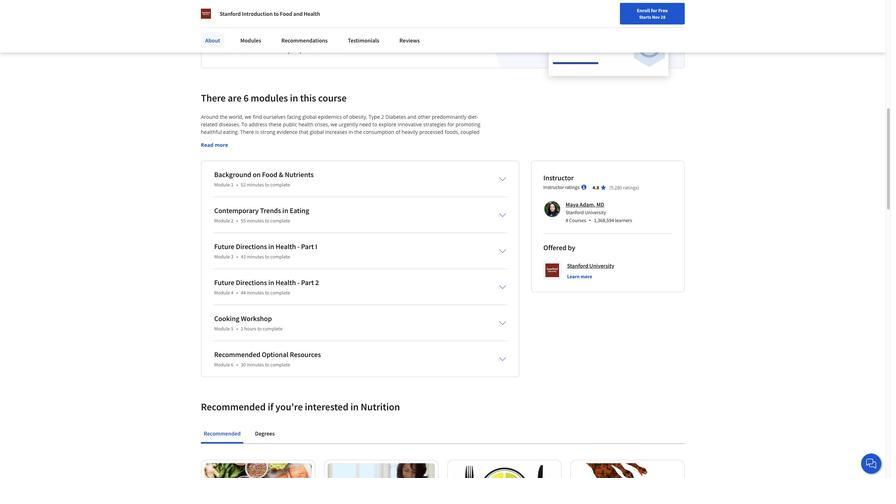 Task type: locate. For each thing, give the bounding box(es) containing it.
minutes inside recommended optional resources module 6 • 30 minutes to complete
[[247, 362, 264, 368]]

health up an
[[399, 166, 414, 173]]

there down to
[[240, 128, 254, 135]]

future inside future directions in health - part 2 module 4 • 44 minutes to complete
[[214, 278, 235, 287]]

2 horizontal spatial need
[[400, 144, 412, 150]]

1 vertical spatial instructor
[[544, 184, 564, 190]]

health for i
[[276, 242, 296, 251]]

2 minutes from the top
[[247, 217, 264, 224]]

an
[[400, 174, 406, 181]]

2 inside cooking workshop module 5 • 2 hours to complete
[[241, 325, 243, 332]]

social
[[240, 47, 254, 54]]

1 horizontal spatial it.
[[472, 166, 476, 173]]

share
[[213, 47, 227, 54]]

minutes right 55
[[247, 217, 264, 224]]

for down between
[[313, 174, 320, 181]]

and down home,
[[344, 144, 353, 150]]

need down real
[[264, 166, 276, 173]]

this up facing
[[300, 91, 316, 104]]

2 horizontal spatial for
[[651, 7, 658, 14]]

(
[[610, 184, 611, 191]]

recommended inside button
[[204, 430, 241, 437]]

2 part from the top
[[301, 278, 314, 287]]

2 vertical spatial learners
[[615, 217, 632, 224]]

it.
[[391, 159, 395, 166], [472, 166, 476, 173]]

1 horizontal spatial 6
[[244, 91, 249, 104]]

have
[[359, 136, 370, 143], [218, 166, 230, 173]]

0 horizontal spatial course,
[[237, 144, 254, 150]]

1 horizontal spatial for
[[448, 121, 454, 128]]

future directions in health - part i module 3 • 43 minutes to complete
[[214, 242, 317, 260]]

recommended inside recommended optional resources module 6 • 30 minutes to complete
[[214, 350, 260, 359]]

0 horizontal spatial practical
[[201, 159, 221, 166]]

stanford down maya
[[566, 209, 584, 216]]

live
[[476, 174, 484, 181]]

part for 2
[[301, 278, 314, 287]]

more for read more
[[215, 141, 228, 148]]

1 horizontal spatial that
[[347, 166, 356, 173]]

0 horizontal spatial away
[[245, 136, 257, 143]]

0 vertical spatial have
[[359, 136, 370, 143]]

0 vertical spatial food
[[316, 136, 327, 143]]

• right 4
[[236, 289, 238, 296]]

minutes right 44
[[247, 289, 264, 296]]

minutes inside future directions in health - part i module 3 • 43 minutes to complete
[[247, 253, 264, 260]]

certificate
[[271, 19, 315, 32]]

in down contemporary trends in eating module 2 • 55 minutes to complete
[[268, 242, 274, 251]]

to right 44
[[265, 289, 269, 296]]

1 vertical spatial part
[[301, 278, 314, 287]]

0 horizontal spatial there
[[201, 91, 226, 104]]

1 horizontal spatial discussions
[[350, 151, 377, 158]]

to right hours
[[257, 325, 262, 332]]

directions inside future directions in health - part 2 module 4 • 44 minutes to complete
[[236, 278, 267, 287]]

that
[[299, 128, 308, 135], [347, 166, 356, 173], [440, 166, 449, 173]]

4 module from the top
[[214, 289, 230, 296]]

a right earn
[[235, 19, 240, 32]]

to inside future directions in health - part i module 3 • 43 minutes to complete
[[265, 253, 269, 260]]

1 vertical spatial they
[[201, 151, 211, 158]]

directions inside future directions in health - part i module 3 • 43 minutes to complete
[[236, 242, 267, 251]]

1 vertical spatial course,
[[439, 159, 456, 166]]

stanford university image
[[201, 9, 211, 19]]

efforts
[[453, 174, 469, 181]]

0 horizontal spatial discussions
[[222, 159, 249, 166]]

1 vertical spatial there
[[240, 128, 254, 135]]

need up nutrients on the left top
[[400, 144, 412, 150]]

future up 3
[[214, 242, 235, 251]]

1 - from the top
[[298, 242, 300, 251]]

directions up 43
[[236, 242, 267, 251]]

instead,
[[442, 151, 460, 158]]

0 horizontal spatial food
[[276, 159, 287, 166]]

to inside cooking workshop module 5 • 2 hours to complete
[[257, 325, 262, 332]]

healthier
[[219, 181, 240, 188]]

• inside future directions in health - part 2 module 4 • 44 minutes to complete
[[236, 289, 238, 296]]

0 vertical spatial stanford
[[220, 10, 241, 17]]

testimonials link
[[344, 32, 384, 48]]

will
[[276, 144, 284, 150], [251, 151, 258, 158], [357, 166, 365, 173], [231, 174, 239, 181]]

return
[[325, 174, 340, 181]]

cv
[[345, 38, 351, 45]]

begin
[[419, 144, 432, 150]]

2 inside around the world, we find ourselves facing global epidemics of obesity, type 2 diabetes and other predominantly diet- related diseases. to address these public health crises, we urgently need to explore innovative strategies for promoting healthful eating. there is strong evidence that global increases in the consumption of heavily processed foods, coupled with cultural shifts away from the preparation of food in the home, have contributed to high rates of preventable, chronic disease. in this course, learners will be given the information and practical skills they need to begin optimizing the way they eat. this course will shift the focus away from reductionist discussions about nutrients and move, instead, towards practical discussions about real food and the environment in which we consume it. by the end of this course, learners should have the tools they need to distinguish between foods that will support their health and those that threaten it. in addition, we will present a compelling rationale for a return to simple home cooking, an integral part of our efforts to live longer, healthier lives.
[[381, 113, 384, 120]]

that down which
[[347, 166, 356, 173]]

1 horizontal spatial away
[[294, 151, 306, 158]]

for up nov
[[651, 7, 658, 14]]

given
[[292, 144, 305, 150]]

0 vertical spatial instructor
[[544, 173, 574, 182]]

1 module from the top
[[214, 181, 230, 188]]

will left be
[[276, 144, 284, 150]]

instructor
[[544, 173, 574, 182], [544, 184, 564, 190]]

stanford university link
[[567, 261, 615, 270]]

1 vertical spatial your
[[288, 47, 299, 54]]

end
[[412, 159, 421, 166]]

0 vertical spatial discussions
[[350, 151, 377, 158]]

2 vertical spatial for
[[313, 174, 320, 181]]

by
[[396, 159, 402, 166]]

instructor for instructor ratings
[[544, 184, 564, 190]]

1 vertical spatial have
[[218, 166, 230, 173]]

1 horizontal spatial on
[[253, 170, 261, 179]]

0 vertical spatial directions
[[236, 242, 267, 251]]

degrees button
[[252, 425, 278, 442]]

which
[[345, 159, 358, 166]]

complete down trends at the top of page
[[270, 217, 290, 224]]

there inside around the world, we find ourselves facing global epidemics of obesity, type 2 diabetes and other predominantly diet- related diseases. to address these public health crises, we urgently need to explore innovative strategies for promoting healthful eating. there is strong evidence that global increases in the consumption of heavily processed foods, coupled with cultural shifts away from the preparation of food in the home, have contributed to high rates of preventable, chronic disease. in this course, learners will be given the information and practical skills they need to begin optimizing the way they eat. this course will shift the focus away from reductionist discussions about nutrients and move, instead, towards practical discussions about real food and the environment in which we consume it. by the end of this course, learners should have the tools they need to distinguish between foods that will support their health and those that threaten it. in addition, we will present a compelling rationale for a return to simple home cooking, an integral part of our efforts to live longer, healthier lives.
[[240, 128, 254, 135]]

the right by
[[403, 159, 411, 166]]

health inside future directions in health - part i module 3 • 43 minutes to complete
[[276, 242, 296, 251]]

stanford university
[[567, 262, 615, 269]]

interested
[[305, 400, 349, 413]]

consume
[[368, 159, 389, 166]]

maya adam, md image
[[545, 201, 561, 217]]

ratings up maya
[[565, 184, 580, 190]]

from down strong
[[259, 136, 270, 143]]

0 vertical spatial university
[[585, 209, 606, 216]]

towards
[[462, 151, 481, 158]]

stanford for stanford introduction to food and health
[[220, 10, 241, 17]]

they down disease.
[[201, 151, 211, 158]]

0 vertical spatial they
[[388, 144, 399, 150]]

- for i
[[298, 242, 300, 251]]

these
[[269, 121, 282, 128]]

recommendation tabs tab list
[[201, 425, 685, 444]]

0 horizontal spatial from
[[259, 136, 270, 143]]

about
[[205, 37, 220, 44]]

this up it
[[224, 38, 233, 45]]

skills
[[376, 144, 387, 150]]

food up information
[[316, 136, 327, 143]]

if
[[268, 400, 274, 413]]

courses
[[569, 217, 586, 224]]

nutrients
[[393, 151, 415, 158]]

1 directions from the top
[[236, 242, 267, 251]]

away down given
[[294, 151, 306, 158]]

to down type
[[373, 121, 377, 128]]

for inside enroll for free starts nov 28
[[651, 7, 658, 14]]

1 future from the top
[[214, 242, 235, 251]]

support
[[367, 166, 385, 173]]

part
[[427, 174, 436, 181]]

0 vertical spatial there
[[201, 91, 226, 104]]

future inside future directions in health - part i module 3 • 43 minutes to complete
[[214, 242, 235, 251]]

between
[[310, 166, 331, 173]]

- inside future directions in health - part i module 3 • 43 minutes to complete
[[298, 242, 300, 251]]

and up the end
[[416, 151, 425, 158]]

in up facing
[[290, 91, 298, 104]]

in inside contemporary trends in eating module 2 • 55 minutes to complete
[[282, 206, 288, 215]]

strong
[[260, 128, 275, 135]]

1 horizontal spatial about
[[378, 151, 392, 158]]

- inside future directions in health - part 2 module 4 • 44 minutes to complete
[[298, 278, 300, 287]]

other
[[418, 113, 431, 120]]

contemporary trends in eating module 2 • 55 minutes to complete
[[214, 206, 309, 224]]

to down foods
[[341, 174, 346, 181]]

we
[[245, 113, 252, 120], [331, 121, 337, 128], [360, 159, 366, 166], [223, 174, 230, 181]]

1 minutes from the top
[[247, 181, 264, 188]]

0 vertical spatial course,
[[237, 144, 254, 150]]

from up environment
[[308, 151, 319, 158]]

part inside future directions in health - part i module 3 • 43 minutes to complete
[[301, 242, 314, 251]]

1 part from the top
[[301, 242, 314, 251]]

1 vertical spatial from
[[308, 151, 319, 158]]

1 instructor from the top
[[544, 173, 574, 182]]

0 horizontal spatial learners
[[255, 144, 275, 150]]

0 vertical spatial in
[[221, 144, 226, 150]]

module left 1
[[214, 181, 230, 188]]

to down high
[[413, 144, 418, 150]]

2 vertical spatial health
[[276, 278, 296, 287]]

part inside future directions in health - part 2 module 4 • 44 minutes to complete
[[301, 278, 314, 287]]

to down compelling
[[265, 181, 269, 188]]

need down obesity,
[[359, 121, 371, 128]]

4 minutes from the top
[[247, 289, 264, 296]]

and down the end
[[415, 166, 424, 173]]

simple
[[348, 174, 363, 181]]

complete up future directions in health - part 2 module 4 • 44 minutes to complete
[[270, 253, 290, 260]]

have up addition,
[[218, 166, 230, 173]]

learners right 1,368,594
[[615, 217, 632, 224]]

6 inside recommended optional resources module 6 • 30 minutes to complete
[[231, 362, 234, 368]]

future up 4
[[214, 278, 235, 287]]

modules link
[[236, 32, 266, 48]]

this
[[223, 151, 232, 158]]

this inside add this credential to your linkedin profile, resume, or cv share it on social media and in your performance review
[[224, 38, 233, 45]]

have right home,
[[359, 136, 370, 143]]

• inside contemporary trends in eating module 2 • 55 minutes to complete
[[236, 217, 238, 224]]

in
[[282, 47, 287, 54], [290, 91, 298, 104], [349, 128, 353, 135], [328, 136, 333, 143], [339, 159, 343, 166], [282, 206, 288, 215], [268, 242, 274, 251], [268, 278, 274, 287], [351, 400, 359, 413]]

1 vertical spatial food
[[262, 170, 277, 179]]

2 horizontal spatial learners
[[615, 217, 632, 224]]

the
[[220, 113, 228, 120], [354, 128, 362, 135], [272, 136, 279, 143], [334, 136, 342, 143], [306, 144, 314, 150], [460, 144, 467, 150], [271, 151, 279, 158], [298, 159, 306, 166], [403, 159, 411, 166], [231, 166, 239, 173]]

food up certificate
[[280, 10, 292, 17]]

5 module from the top
[[214, 325, 230, 332]]

in down linkedin on the left top
[[282, 47, 287, 54]]

1 vertical spatial -
[[298, 278, 300, 287]]

2 vertical spatial need
[[264, 166, 276, 173]]

food down "focus"
[[276, 159, 287, 166]]

1
[[231, 181, 234, 188]]

trends
[[260, 206, 281, 215]]

to right 43
[[265, 253, 269, 260]]

2 instructor from the top
[[544, 184, 564, 190]]

• left 55
[[236, 217, 238, 224]]

minutes right 43
[[247, 253, 264, 260]]

they up present
[[253, 166, 263, 173]]

None search field
[[103, 5, 276, 19]]

to inside recommended optional resources module 6 • 30 minutes to complete
[[265, 362, 269, 368]]

that up preparation
[[299, 128, 308, 135]]

university down 'md'
[[585, 209, 606, 216]]

md
[[597, 201, 605, 208]]

• right 3
[[236, 253, 238, 260]]

diet-
[[468, 113, 479, 120]]

recommendations
[[281, 37, 328, 44]]

of right the end
[[423, 159, 428, 166]]

a down between
[[321, 174, 324, 181]]

module inside future directions in health - part 2 module 4 • 44 minutes to complete
[[214, 289, 230, 296]]

your
[[266, 38, 277, 45], [288, 47, 299, 54]]

learn more button
[[567, 273, 592, 280]]

1 horizontal spatial practical
[[355, 144, 374, 150]]

3 module from the top
[[214, 253, 230, 260]]

2 - from the top
[[298, 278, 300, 287]]

0 vertical spatial more
[[215, 141, 228, 148]]

credential
[[234, 38, 258, 45]]

0 horizontal spatial 6
[[231, 362, 234, 368]]

to left live
[[470, 174, 475, 181]]

eating.
[[223, 128, 239, 135]]

2 module from the top
[[214, 217, 230, 224]]

2 horizontal spatial that
[[440, 166, 449, 173]]

6 right are
[[244, 91, 249, 104]]

0 vertical spatial for
[[651, 7, 658, 14]]

0 horizontal spatial food
[[262, 170, 277, 179]]

0 vertical spatial food
[[280, 10, 292, 17]]

0 horizontal spatial have
[[218, 166, 230, 173]]

and right media
[[272, 47, 281, 54]]

1 vertical spatial 6
[[231, 362, 234, 368]]

linkedin
[[278, 38, 299, 45]]

0 vertical spatial your
[[266, 38, 277, 45]]

5 minutes from the top
[[247, 362, 264, 368]]

complete
[[270, 181, 290, 188], [270, 217, 290, 224], [270, 253, 290, 260], [270, 289, 290, 296], [263, 325, 283, 332], [270, 362, 290, 368]]

0 vertical spatial on
[[233, 47, 239, 54]]

28
[[661, 14, 666, 20]]

global up crises,
[[302, 113, 317, 120]]

to inside future directions in health - part 2 module 4 • 44 minutes to complete
[[265, 289, 269, 296]]

adam,
[[580, 201, 596, 208]]

food inside background on food & nutrients module 1 • 52 minutes to complete
[[262, 170, 277, 179]]

in up information
[[328, 136, 333, 143]]

health inside future directions in health - part 2 module 4 • 44 minutes to complete
[[276, 278, 296, 287]]

1 horizontal spatial they
[[253, 166, 263, 173]]

1 vertical spatial recommended
[[201, 400, 266, 413]]

0 horizontal spatial it.
[[391, 159, 395, 166]]

longer,
[[201, 181, 217, 188]]

0 vertical spatial need
[[359, 121, 371, 128]]

future for future directions in health - part 2
[[214, 278, 235, 287]]

a right present
[[259, 174, 262, 181]]

around the world, we find ourselves facing global epidemics of obesity, type 2 diabetes and other predominantly diet- related diseases. to address these public health crises, we urgently need to explore innovative strategies for promoting healthful eating. there is strong evidence that global increases in the consumption of heavily processed foods, coupled with cultural shifts away from the preparation of food in the home, have contributed to high rates of preventable, chronic disease. in this course, learners will be given the information and practical skills they need to begin optimizing the way they eat. this course will shift the focus away from reductionist discussions about nutrients and move, instead, towards practical discussions about real food and the environment in which we consume it. by the end of this course, learners should have the tools they need to distinguish between foods that will support their health and those that threaten it. in addition, we will present a compelling rationale for a return to simple home cooking, an integral part of our efforts to live longer, healthier lives.
[[201, 113, 487, 188]]

university up learn more button
[[590, 262, 615, 269]]

global
[[302, 113, 317, 120], [310, 128, 324, 135]]

maya adam, md link
[[566, 201, 605, 208]]

2 future from the top
[[214, 278, 235, 287]]

it. left by
[[391, 159, 395, 166]]

• left 30
[[236, 362, 238, 368]]

complete inside recommended optional resources module 6 • 30 minutes to complete
[[270, 362, 290, 368]]

more down "stanford university"
[[581, 273, 592, 280]]

stanford inside maya adam, md stanford university 8 courses • 1,368,594 learners
[[566, 209, 584, 216]]

1 vertical spatial more
[[581, 273, 592, 280]]

1 horizontal spatial course
[[318, 91, 347, 104]]

0 vertical spatial recommended
[[214, 350, 260, 359]]

1 vertical spatial discussions
[[222, 159, 249, 166]]

predominantly
[[432, 113, 467, 120]]

0 vertical spatial 6
[[244, 91, 249, 104]]

on right "tools"
[[253, 170, 261, 179]]

module down contemporary
[[214, 217, 230, 224]]

directions for future directions in health - part i
[[236, 242, 267, 251]]

about down shift
[[250, 159, 264, 166]]

module inside future directions in health - part i module 3 • 43 minutes to complete
[[214, 253, 230, 260]]

1 horizontal spatial ratings
[[623, 184, 638, 191]]

2 directions from the top
[[236, 278, 267, 287]]

0 horizontal spatial a
[[235, 19, 240, 32]]

discussions up which
[[350, 151, 377, 158]]

part
[[301, 242, 314, 251], [301, 278, 314, 287]]

that up our
[[440, 166, 449, 173]]

learners up shift
[[255, 144, 275, 150]]

6 left 30
[[231, 362, 234, 368]]

1 vertical spatial away
[[294, 151, 306, 158]]

1 vertical spatial health
[[276, 242, 296, 251]]

chat with us image
[[866, 458, 877, 470]]

3 minutes from the top
[[247, 253, 264, 260]]

complete inside future directions in health - part 2 module 4 • 44 minutes to complete
[[270, 289, 290, 296]]

there up around on the left top
[[201, 91, 226, 104]]

• right 5
[[236, 325, 238, 332]]

• inside future directions in health - part i module 3 • 43 minutes to complete
[[236, 253, 238, 260]]

they
[[388, 144, 399, 150], [201, 151, 211, 158], [253, 166, 263, 173]]

instructor up maya adam, md image
[[544, 184, 564, 190]]

in inside add this credential to your linkedin profile, resume, or cv share it on social media and in your performance review
[[282, 47, 287, 54]]

recommended button
[[201, 425, 244, 442]]

instructor up instructor ratings
[[544, 173, 574, 182]]

6 module from the top
[[214, 362, 230, 368]]

course, down 'shifts'
[[237, 144, 254, 150]]

future
[[214, 242, 235, 251], [214, 278, 235, 287]]

and inside add this credential to your linkedin profile, resume, or cv share it on social media and in your performance review
[[272, 47, 281, 54]]

about down skills in the left of the page
[[378, 151, 392, 158]]

2 horizontal spatial they
[[388, 144, 399, 150]]

0 horizontal spatial on
[[233, 47, 239, 54]]

2 vertical spatial stanford
[[567, 262, 589, 269]]

of left our
[[438, 174, 442, 181]]

2 inside future directions in health - part 2 module 4 • 44 minutes to complete
[[315, 278, 319, 287]]

4.8
[[593, 184, 599, 191]]

lives.
[[241, 181, 253, 188]]

module
[[214, 181, 230, 188], [214, 217, 230, 224], [214, 253, 230, 260], [214, 289, 230, 296], [214, 325, 230, 332], [214, 362, 230, 368]]

course,
[[237, 144, 254, 150], [439, 159, 456, 166]]

0 horizontal spatial about
[[250, 159, 264, 166]]

1 vertical spatial learners
[[457, 159, 476, 166]]

in inside future directions in health - part i module 3 • 43 minutes to complete
[[268, 242, 274, 251]]

strategies
[[423, 121, 446, 128]]

more up eat.
[[215, 141, 228, 148]]

in down future directions in health - part i module 3 • 43 minutes to complete
[[268, 278, 274, 287]]

to up media
[[259, 38, 264, 45]]

to down trends at the top of page
[[265, 217, 269, 224]]

1 horizontal spatial more
[[581, 273, 592, 280]]

learners inside maya adam, md stanford university 8 courses • 1,368,594 learners
[[615, 217, 632, 224]]

learn
[[567, 273, 580, 280]]

read
[[201, 141, 214, 148]]

0 horizontal spatial more
[[215, 141, 228, 148]]

0 vertical spatial from
[[259, 136, 270, 143]]

•
[[236, 181, 238, 188], [589, 216, 591, 224], [236, 217, 238, 224], [236, 253, 238, 260], [236, 289, 238, 296], [236, 325, 238, 332], [236, 362, 238, 368]]

in down cultural
[[221, 144, 226, 150]]

of
[[343, 113, 348, 120], [396, 128, 400, 135], [310, 136, 315, 143], [431, 136, 436, 143], [423, 159, 428, 166], [438, 174, 442, 181]]



Task type: describe. For each thing, give the bounding box(es) containing it.
5
[[231, 325, 234, 332]]

real
[[265, 159, 274, 166]]

there are 6 modules in this course
[[201, 91, 347, 104]]

future for future directions in health - part i
[[214, 242, 235, 251]]

in up foods
[[339, 159, 343, 166]]

home,
[[343, 136, 358, 143]]

• inside background on food & nutrients module 1 • 52 minutes to complete
[[236, 181, 238, 188]]

way
[[469, 144, 478, 150]]

minutes inside future directions in health - part 2 module 4 • 44 minutes to complete
[[247, 289, 264, 296]]

or
[[339, 38, 344, 45]]

&
[[279, 170, 283, 179]]

in left nutrition
[[351, 400, 359, 413]]

addition,
[[201, 174, 222, 181]]

cultural
[[212, 136, 230, 143]]

part for i
[[301, 242, 314, 251]]

4
[[231, 289, 234, 296]]

1 horizontal spatial learners
[[457, 159, 476, 166]]

will left shift
[[251, 151, 258, 158]]

about link
[[201, 32, 225, 48]]

and up certificate
[[293, 10, 303, 17]]

we up healthier
[[223, 174, 230, 181]]

by
[[568, 243, 576, 252]]

the down strong
[[272, 136, 279, 143]]

• inside recommended optional resources module 6 • 30 minutes to complete
[[236, 362, 238, 368]]

reviews link
[[395, 32, 424, 48]]

public
[[283, 121, 297, 128]]

1 horizontal spatial from
[[308, 151, 319, 158]]

the up diseases.
[[220, 113, 228, 120]]

1 vertical spatial global
[[310, 128, 324, 135]]

1 vertical spatial it.
[[472, 166, 476, 173]]

recommended optional resources module 6 • 30 minutes to complete
[[214, 350, 321, 368]]

university inside maya adam, md stanford university 8 courses • 1,368,594 learners
[[585, 209, 606, 216]]

background
[[214, 170, 251, 179]]

0 vertical spatial health
[[304, 10, 320, 17]]

health for 2
[[276, 278, 296, 287]]

this up this
[[227, 144, 236, 150]]

the up home,
[[354, 128, 362, 135]]

threaten
[[450, 166, 471, 173]]

contributed
[[372, 136, 399, 143]]

module inside background on food & nutrients module 1 • 52 minutes to complete
[[214, 181, 230, 188]]

foods
[[332, 166, 345, 173]]

move,
[[426, 151, 441, 158]]

cooking
[[214, 314, 240, 323]]

healthful
[[201, 128, 222, 135]]

more for learn more
[[581, 273, 592, 280]]

( 9,280 ratings )
[[610, 184, 639, 191]]

read more button
[[201, 141, 228, 149]]

to inside add this credential to your linkedin profile, resume, or cv share it on social media and in your performance review
[[259, 38, 264, 45]]

future directions in health - part 2 module 4 • 44 minutes to complete
[[214, 278, 319, 296]]

we up to
[[245, 113, 252, 120]]

0 horizontal spatial in
[[221, 144, 226, 150]]

explore
[[379, 121, 397, 128]]

to up earn a career certificate
[[274, 10, 279, 17]]

0 vertical spatial learners
[[255, 144, 275, 150]]

2 horizontal spatial a
[[321, 174, 324, 181]]

rates
[[418, 136, 430, 143]]

consumption
[[363, 128, 394, 135]]

0 horizontal spatial need
[[264, 166, 276, 173]]

will up simple at the top left of page
[[357, 166, 365, 173]]

recommended for if
[[201, 400, 266, 413]]

preparation
[[281, 136, 309, 143]]

complete inside contemporary trends in eating module 2 • 55 minutes to complete
[[270, 217, 290, 224]]

of down processed
[[431, 136, 436, 143]]

nutrition
[[361, 400, 400, 413]]

0 horizontal spatial health
[[299, 121, 313, 128]]

course inside around the world, we find ourselves facing global epidemics of obesity, type 2 diabetes and other predominantly diet- related diseases. to address these public health crises, we urgently need to explore innovative strategies for promoting healthful eating. there is strong evidence that global increases in the consumption of heavily processed foods, coupled with cultural shifts away from the preparation of food in the home, have contributed to high rates of preventable, chronic disease. in this course, learners will be given the information and practical skills they need to begin optimizing the way they eat. this course will shift the focus away from reductionist discussions about nutrients and move, instead, towards practical discussions about real food and the environment in which we consume it. by the end of this course, learners should have the tools they need to distinguish between foods that will support their health and those that threaten it. in addition, we will present a compelling rationale for a return to simple home cooking, an integral part of our efforts to live longer, healthier lives.
[[233, 151, 249, 158]]

innovative
[[398, 121, 422, 128]]

processed
[[419, 128, 444, 135]]

environment
[[307, 159, 338, 166]]

the left way
[[460, 144, 467, 150]]

of right preparation
[[310, 136, 315, 143]]

compelling
[[264, 174, 289, 181]]

1 horizontal spatial need
[[359, 121, 371, 128]]

1 horizontal spatial course,
[[439, 159, 456, 166]]

eat.
[[213, 151, 221, 158]]

enroll
[[637, 7, 650, 14]]

optimizing
[[434, 144, 458, 150]]

the up distinguish
[[298, 159, 306, 166]]

1 horizontal spatial your
[[288, 47, 299, 54]]

free
[[659, 7, 668, 14]]

)
[[638, 184, 639, 191]]

career
[[242, 19, 269, 32]]

hours
[[244, 325, 256, 332]]

will up 1
[[231, 174, 239, 181]]

2 inside contemporary trends in eating module 2 • 55 minutes to complete
[[231, 217, 234, 224]]

0 horizontal spatial your
[[266, 38, 277, 45]]

reviews
[[400, 37, 420, 44]]

the down increases
[[334, 136, 342, 143]]

0 vertical spatial it.
[[391, 159, 395, 166]]

to up compelling
[[277, 166, 282, 173]]

1 vertical spatial need
[[400, 144, 412, 150]]

minutes inside background on food & nutrients module 1 • 52 minutes to complete
[[247, 181, 264, 188]]

the left "tools"
[[231, 166, 239, 173]]

complete inside background on food & nutrients module 1 • 52 minutes to complete
[[270, 181, 290, 188]]

information
[[315, 144, 343, 150]]

the up real
[[271, 151, 279, 158]]

recommendations link
[[277, 32, 332, 48]]

their
[[386, 166, 397, 173]]

• inside cooking workshop module 5 • 2 hours to complete
[[236, 325, 238, 332]]

world,
[[229, 113, 243, 120]]

to inside contemporary trends in eating module 2 • 55 minutes to complete
[[265, 217, 269, 224]]

1 horizontal spatial have
[[359, 136, 370, 143]]

1 horizontal spatial food
[[316, 136, 327, 143]]

1 vertical spatial in
[[478, 166, 482, 173]]

of up urgently
[[343, 113, 348, 120]]

stanford for stanford university
[[567, 262, 589, 269]]

and up distinguish
[[288, 159, 297, 166]]

find
[[253, 113, 262, 120]]

1 vertical spatial university
[[590, 262, 615, 269]]

increases
[[325, 128, 347, 135]]

read more
[[201, 141, 228, 148]]

0 horizontal spatial that
[[299, 128, 308, 135]]

preventable,
[[437, 136, 467, 143]]

minutes inside contemporary trends in eating module 2 • 55 minutes to complete
[[247, 217, 264, 224]]

offered by
[[544, 243, 576, 252]]

2 vertical spatial they
[[253, 166, 263, 173]]

nutrients
[[285, 170, 314, 179]]

focus
[[280, 151, 293, 158]]

enroll for free starts nov 28
[[637, 7, 668, 20]]

to left high
[[400, 136, 405, 143]]

earn
[[213, 19, 233, 32]]

we up increases
[[331, 121, 337, 128]]

eating
[[290, 206, 309, 215]]

you're
[[275, 400, 303, 413]]

testimonials
[[348, 37, 379, 44]]

should
[[201, 166, 217, 173]]

1 horizontal spatial health
[[399, 166, 414, 173]]

module inside recommended optional resources module 6 • 30 minutes to complete
[[214, 362, 230, 368]]

resume,
[[318, 38, 337, 45]]

to inside background on food & nutrients module 1 • 52 minutes to complete
[[265, 181, 269, 188]]

home
[[364, 174, 378, 181]]

rationale
[[291, 174, 312, 181]]

we right which
[[360, 159, 366, 166]]

our
[[444, 174, 452, 181]]

0 horizontal spatial ratings
[[565, 184, 580, 190]]

stanford introduction to food and health
[[220, 10, 320, 17]]

1 vertical spatial about
[[250, 159, 264, 166]]

optional
[[262, 350, 288, 359]]

• inside maya adam, md stanford university 8 courses • 1,368,594 learners
[[589, 216, 591, 224]]

address
[[249, 121, 267, 128]]

offered
[[544, 243, 567, 252]]

55
[[241, 217, 246, 224]]

in inside future directions in health - part 2 module 4 • 44 minutes to complete
[[268, 278, 274, 287]]

high
[[407, 136, 417, 143]]

instructor for instructor
[[544, 173, 574, 182]]

coursera career certificate image
[[549, 0, 669, 76]]

0 vertical spatial course
[[318, 91, 347, 104]]

complete inside future directions in health - part i module 3 • 43 minutes to complete
[[270, 253, 290, 260]]

of left heavily
[[396, 128, 400, 135]]

module inside cooking workshop module 5 • 2 hours to complete
[[214, 325, 230, 332]]

obesity,
[[349, 113, 368, 120]]

- for 2
[[298, 278, 300, 287]]

in up home,
[[349, 128, 353, 135]]

are
[[228, 91, 242, 104]]

1 horizontal spatial a
[[259, 174, 262, 181]]

on inside add this credential to your linkedin profile, resume, or cv share it on social media and in your performance review
[[233, 47, 239, 54]]

related
[[201, 121, 218, 128]]

and up innovative
[[408, 113, 417, 120]]

complete inside cooking workshop module 5 • 2 hours to complete
[[263, 325, 283, 332]]

shifts
[[231, 136, 244, 143]]

52
[[241, 181, 246, 188]]

0 vertical spatial away
[[245, 136, 257, 143]]

media
[[255, 47, 270, 54]]

1 horizontal spatial food
[[280, 10, 292, 17]]

those
[[425, 166, 438, 173]]

on inside background on food & nutrients module 1 • 52 minutes to complete
[[253, 170, 261, 179]]

crises,
[[315, 121, 329, 128]]

0 vertical spatial about
[[378, 151, 392, 158]]

present
[[240, 174, 258, 181]]

directions for future directions in health - part 2
[[236, 278, 267, 287]]

disease.
[[201, 144, 220, 150]]

this down move,
[[429, 159, 437, 166]]

maya adam, md stanford university 8 courses • 1,368,594 learners
[[566, 201, 632, 224]]

3
[[231, 253, 234, 260]]

the right given
[[306, 144, 314, 150]]

43
[[241, 253, 246, 260]]

recommended for optional
[[214, 350, 260, 359]]

add
[[213, 38, 223, 45]]

0 horizontal spatial they
[[201, 151, 211, 158]]

modules
[[251, 91, 288, 104]]

1 vertical spatial food
[[276, 159, 287, 166]]

module inside contemporary trends in eating module 2 • 55 minutes to complete
[[214, 217, 230, 224]]

type
[[369, 113, 380, 120]]

0 vertical spatial global
[[302, 113, 317, 120]]



Task type: vqa. For each thing, say whether or not it's contained in the screenshot.
the right about
yes



